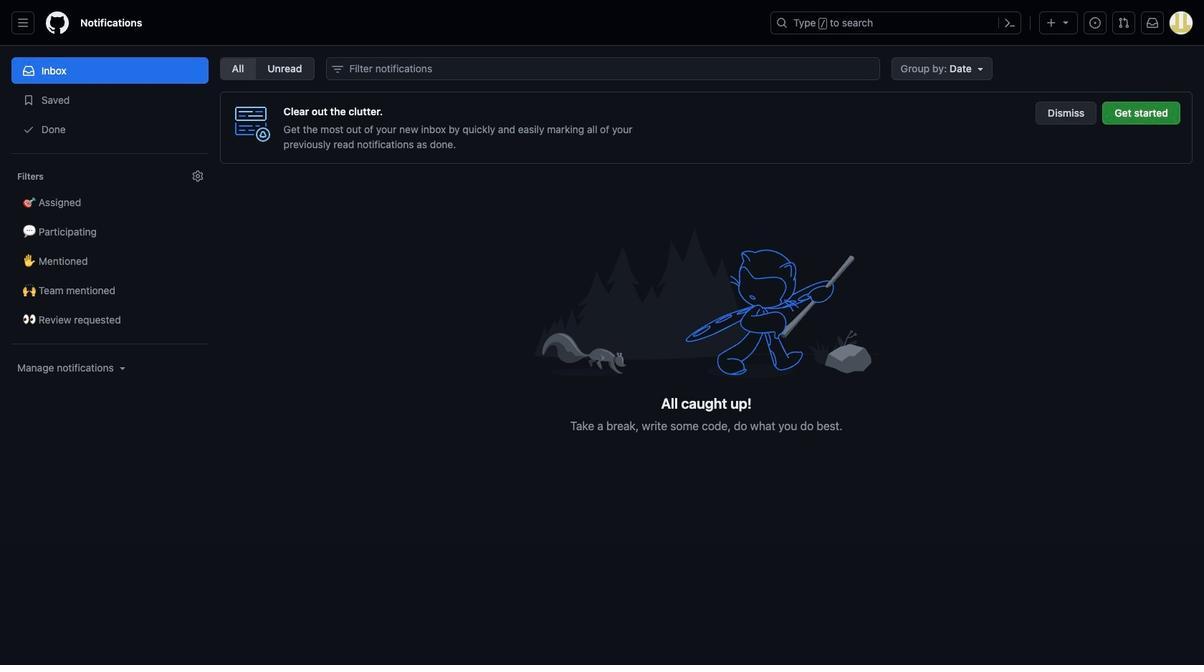 Task type: locate. For each thing, give the bounding box(es) containing it.
filter image
[[332, 64, 343, 75]]

None search field
[[326, 57, 880, 80]]

0 vertical spatial triangle down image
[[975, 63, 986, 75]]

customize filters image
[[192, 171, 203, 182]]

triangle down image
[[975, 63, 986, 75], [117, 363, 128, 374]]

notifications image
[[1147, 17, 1158, 29]]

triangle down image
[[1060, 16, 1072, 28]]

Filter notifications text field
[[326, 57, 880, 80]]

git pull request image
[[1118, 17, 1130, 29]]

1 vertical spatial triangle down image
[[117, 363, 128, 374]]

issue opened image
[[1090, 17, 1101, 29]]

command palette image
[[1004, 17, 1016, 29]]

1 horizontal spatial triangle down image
[[975, 63, 986, 75]]



Task type: vqa. For each thing, say whether or not it's contained in the screenshot.
triangle down image to the middle
yes



Task type: describe. For each thing, give the bounding box(es) containing it.
0 horizontal spatial triangle down image
[[117, 363, 128, 374]]

inbox image
[[23, 65, 34, 77]]

bookmark image
[[23, 95, 34, 106]]

notifications element
[[11, 46, 208, 494]]

plus image
[[1046, 17, 1057, 29]]

homepage image
[[46, 11, 69, 34]]

inbox zero image
[[534, 221, 878, 384]]

check image
[[23, 124, 34, 135]]



